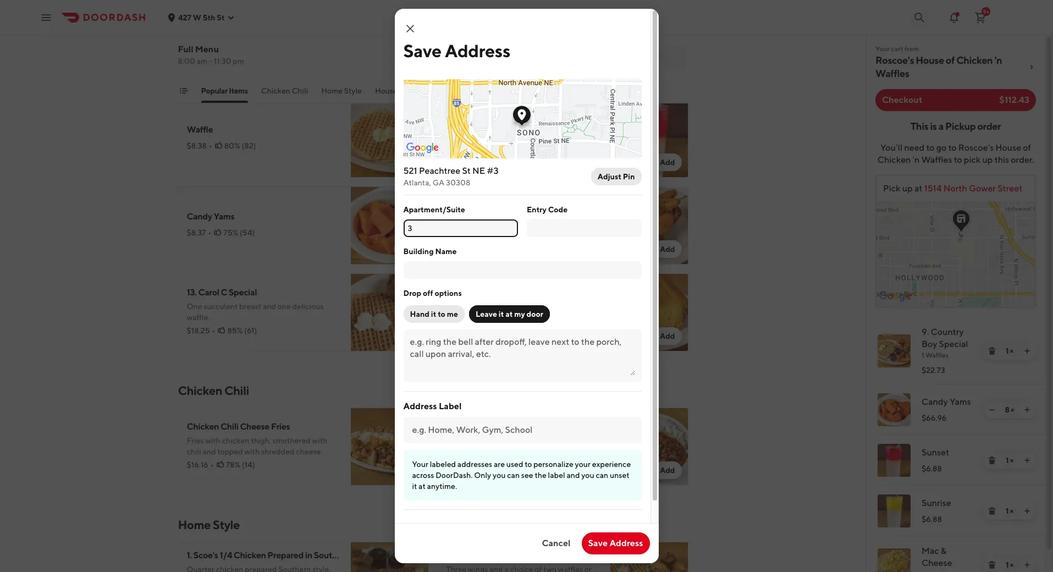 Task type: vqa. For each thing, say whether or not it's contained in the screenshot.
MDK Noodles (Myung dong kyoja)'s fee
no



Task type: locate. For each thing, give the bounding box(es) containing it.
your labeled addresses are used to personalize your experience across doordash. only you can see the label and you can unset it at anytime.
[[412, 460, 631, 491]]

1 add one to cart image from the top
[[1023, 406, 1032, 414]]

candy up $8.37 •
[[187, 211, 212, 222]]

is
[[931, 121, 937, 132]]

1 vertical spatial st
[[462, 166, 471, 176]]

0 horizontal spatial house
[[375, 86, 398, 95]]

special for 9. country boy special three wings and a choice of two waffles or potato salad or french fries
[[246, 21, 274, 31]]

a right the is
[[939, 121, 944, 132]]

0 vertical spatial cheese
[[240, 421, 270, 432]]

add one to cart image
[[1023, 347, 1032, 355], [1023, 456, 1032, 465], [1023, 561, 1032, 570]]

house left combos on the left of the page
[[375, 86, 398, 95]]

waffles
[[299, 36, 324, 45]]

9. country boy special three wings and a choice of two waffles or potato salad or french fries
[[187, 21, 332, 56]]

1 vertical spatial candy yams image
[[878, 393, 911, 426]]

save address inside save address button
[[588, 538, 644, 549]]

of up order. on the right top of the page
[[1024, 143, 1032, 153]]

(54)
[[240, 228, 255, 237], [502, 228, 517, 237]]

0 vertical spatial $22.73
[[187, 60, 210, 69]]

with up cheese.
[[312, 436, 328, 445]]

1 ×
[[1006, 347, 1014, 355], [1006, 456, 1014, 465], [1006, 507, 1014, 516], [1006, 561, 1014, 570]]

0 horizontal spatial it
[[412, 482, 417, 491]]

order.
[[1012, 155, 1035, 165]]

0 vertical spatial one
[[447, 211, 464, 222]]

• right $16.16
[[211, 461, 214, 469]]

add for bowl of chicken chili over white rice or beans
[[660, 466, 675, 475]]

2 can from the left
[[596, 471, 609, 480]]

remove item from cart image for add one to cart image related to sunset
[[988, 456, 997, 465]]

1 horizontal spatial candy yams image
[[878, 393, 911, 426]]

home
[[321, 86, 343, 95], [178, 518, 211, 532]]

and
[[230, 36, 243, 45], [485, 134, 499, 143], [263, 302, 276, 311], [203, 447, 216, 456], [567, 471, 580, 480]]

0 horizontal spatial mac & cheese image
[[611, 0, 689, 4]]

0 vertical spatial add one to cart image
[[1023, 347, 1032, 355]]

1 vertical spatial boy
[[922, 339, 938, 349]]

0 vertical spatial powered by google image
[[406, 143, 439, 154]]

1 vertical spatial 'n
[[913, 155, 920, 165]]

2 you from the left
[[582, 471, 595, 480]]

0 vertical spatial $6.88
[[447, 147, 467, 156]]

1 horizontal spatial address
[[445, 40, 511, 61]]

of up "white"
[[468, 427, 476, 437]]

$6.88 for sunset
[[922, 464, 942, 473]]

up left this on the right of the page
[[983, 155, 993, 165]]

(54) right the 75% at left top
[[240, 228, 255, 237]]

your
[[876, 45, 890, 53], [412, 460, 429, 469]]

$8.37
[[187, 228, 206, 237]]

0 vertical spatial address
[[445, 40, 511, 61]]

are
[[494, 460, 505, 469]]

house up this on the right of the page
[[996, 143, 1022, 153]]

anytime.
[[427, 482, 457, 491]]

8:00
[[178, 57, 195, 65]]

1 (54) from the left
[[240, 228, 255, 237]]

southern
[[314, 550, 350, 561]]

one up the waffle.
[[187, 302, 202, 311]]

e.g. ring the bell after dropoff, leave next to the porch, call upon arrival, etc. text field
[[410, 336, 635, 376]]

0 horizontal spatial powered by google image
[[406, 143, 439, 154]]

1 vertical spatial candy yams
[[922, 397, 972, 407]]

and up 70% at the top of the page
[[485, 134, 499, 143]]

and right chili
[[203, 447, 216, 456]]

'n up $112.43
[[995, 54, 1003, 66]]

mac & cheese
[[922, 546, 953, 568]]

experience
[[592, 460, 631, 469]]

'n inside the you'll need to go to roscoe's house of chicken 'n waffles to pick up this order.
[[913, 155, 920, 165]]

cheese down mac
[[922, 558, 953, 568]]

1 vertical spatial waffles
[[922, 155, 953, 165]]

• down lemonade
[[469, 147, 472, 156]]

house inside the you'll need to go to roscoe's house of chicken 'n waffles to pick up this order.
[[996, 143, 1022, 153]]

leave it at my door button
[[469, 305, 550, 323]]

× for candy yams
[[1011, 406, 1015, 414]]

1 horizontal spatial st
[[462, 166, 471, 176]]

sunset image
[[611, 100, 689, 178], [878, 444, 911, 477]]

0 horizontal spatial chicken chili
[[178, 384, 249, 398]]

0 vertical spatial save address
[[404, 40, 511, 61]]

chicken inside roscoe's house of chicken 'n waffles
[[957, 54, 993, 66]]

$22.73 down potato
[[187, 60, 210, 69]]

2 horizontal spatial it
[[499, 310, 504, 319]]

0 horizontal spatial save
[[404, 40, 442, 61]]

sunset
[[447, 119, 473, 129], [922, 447, 950, 458]]

a up french
[[245, 36, 249, 45]]

79% (101)
[[488, 54, 521, 63]]

1 vertical spatial remove item from cart image
[[988, 561, 997, 570]]

9. for 9. country boy special three wings and a choice of two waffles or potato salad or french fries
[[187, 21, 194, 31]]

at for 1514
[[915, 183, 923, 194]]

w
[[193, 13, 201, 22]]

(15)
[[501, 455, 514, 464]]

2 add one to cart image from the top
[[1023, 507, 1032, 516]]

can down the used
[[507, 471, 520, 480]]

boy inside 9. country boy special three wings and a choice of two waffles or potato salad or french fries
[[229, 21, 244, 31]]

1 vertical spatial country
[[931, 327, 964, 337]]

this
[[911, 121, 929, 132]]

2 remove item from cart image from the top
[[988, 561, 997, 570]]

cheese up thigh,
[[240, 421, 270, 432]]

12 items, open order cart image
[[974, 11, 988, 24]]

save right cancel
[[588, 538, 608, 549]]

1 you from the left
[[493, 471, 506, 480]]

style right southern
[[352, 550, 371, 561]]

yams up the 75% at left top
[[214, 211, 235, 222]]

75% (54)
[[224, 228, 255, 237]]

at inside button
[[506, 310, 513, 319]]

0 vertical spatial mac & cheese image
[[611, 0, 689, 4]]

and inside chicken chili cheese fries fries with chicken thigh, smothered with chili and topped with shredded cheese.
[[203, 447, 216, 456]]

chili inside button
[[292, 86, 308, 95]]

addresses
[[458, 460, 493, 469]]

mac & cheese image
[[611, 0, 689, 4], [878, 549, 911, 572]]

0 vertical spatial special
[[246, 21, 274, 31]]

0 horizontal spatial roscoe's
[[876, 54, 915, 66]]

boy for 9. country boy special 1 waffles
[[922, 339, 938, 349]]

1 vertical spatial home style
[[178, 518, 240, 532]]

waffles inside the you'll need to go to roscoe's house of chicken 'n waffles to pick up this order.
[[922, 155, 953, 165]]

1 × for sunset
[[1006, 456, 1014, 465]]

(82)
[[242, 141, 256, 150]]

of inside bowl of chicken chili over white rice or beans over white rice or beans.
[[468, 427, 476, 437]]

your left cart
[[876, 45, 890, 53]]

candy yams up $66.96
[[922, 397, 972, 407]]

$16.16
[[187, 461, 208, 469]]

• for $6.88 •
[[469, 147, 472, 156]]

$22.73 for $22.73 •
[[187, 60, 210, 69]]

the
[[535, 471, 547, 480]]

'n down need
[[913, 155, 920, 165]]

rice
[[575, 427, 592, 437]]

and left one
[[263, 302, 276, 311]]

roscoe's inside the you'll need to go to roscoe's house of chicken 'n waffles to pick up this order.
[[959, 143, 994, 153]]

• right $18.25
[[212, 326, 215, 335]]

country inside 9. country boy special three wings and a choice of two waffles or potato salad or french fries
[[195, 21, 227, 31]]

1 vertical spatial powered by google image
[[880, 291, 912, 302]]

1 can from the left
[[507, 471, 520, 480]]

cheese for chili
[[240, 421, 270, 432]]

2 horizontal spatial address
[[610, 538, 644, 549]]

cancel
[[542, 538, 571, 549]]

roscoe's up pick in the right top of the page
[[959, 143, 994, 153]]

combos
[[399, 86, 429, 95]]

• right $8.38
[[209, 141, 212, 150]]

at left 1514
[[915, 183, 923, 194]]

Address Label text field
[[412, 424, 633, 436]]

waffles inside 9. country boy special 1 waffles
[[926, 351, 949, 359]]

1 remove item from cart image from the top
[[988, 456, 997, 465]]

label
[[548, 471, 565, 480]]

$6.88 down lemonade
[[447, 147, 467, 156]]

1 vertical spatial $22.73
[[922, 366, 946, 375]]

$22.73 inside list
[[922, 366, 946, 375]]

sides button
[[442, 85, 461, 103]]

bowl of chicken chili over white rice or beans image
[[611, 408, 689, 486]]

extra
[[524, 86, 543, 95]]

it inside button
[[499, 310, 504, 319]]

1 horizontal spatial $22.73
[[922, 366, 946, 375]]

× for 9. country boy special
[[1011, 347, 1014, 355]]

your up across
[[412, 460, 429, 469]]

save address dialog
[[368, 0, 659, 563]]

house down from
[[916, 54, 945, 66]]

0 horizontal spatial candy yams
[[187, 211, 235, 222]]

1 vertical spatial add one to cart image
[[1023, 507, 1032, 516]]

0 horizontal spatial home style
[[178, 518, 240, 532]]

add for chicken chili cheese fries
[[401, 466, 416, 475]]

house inside roscoe's house of chicken 'n waffles
[[916, 54, 945, 66]]

1514 north gower street link
[[923, 183, 1023, 194]]

• right -
[[212, 60, 216, 69]]

map region
[[368, 0, 650, 243], [817, 166, 1054, 307]]

$5.39 •
[[447, 315, 472, 324]]

0 horizontal spatial cheese
[[240, 421, 270, 432]]

it
[[431, 310, 437, 319], [499, 310, 504, 319], [412, 482, 417, 491]]

1 vertical spatial your
[[412, 460, 429, 469]]

to up see
[[525, 460, 532, 469]]

79%
[[488, 54, 503, 63]]

0 horizontal spatial 9. country boy special image
[[351, 13, 429, 91]]

and down your
[[567, 471, 580, 480]]

sunset up lemonade
[[447, 119, 473, 129]]

or
[[325, 36, 332, 45], [231, 47, 239, 56], [594, 427, 602, 437], [501, 442, 508, 451]]

to left the me
[[438, 310, 446, 319]]

home style button
[[321, 85, 362, 103]]

remove item from cart image for 9. country boy special
[[988, 347, 997, 355]]

1 vertical spatial roscoe's
[[959, 143, 994, 153]]

home inside button
[[321, 86, 343, 95]]

map region inside save address dialog
[[368, 0, 650, 243]]

entry
[[527, 205, 547, 214]]

1 horizontal spatial at
[[506, 310, 513, 319]]

2 1. scoe's 1/4 chicken prepared in southern style image from the top
[[351, 542, 429, 572]]

at down across
[[419, 482, 426, 491]]

• right "$9.28" at the left of page
[[469, 455, 472, 464]]

of down notification bell image
[[946, 54, 955, 66]]

1 horizontal spatial save address
[[588, 538, 644, 549]]

with right comes
[[473, 41, 488, 50]]

full
[[178, 44, 193, 54]]

hand it to me
[[410, 310, 458, 319]]

of inside the you'll need to go to roscoe's house of chicken 'n waffles to pick up this order.
[[1024, 143, 1032, 153]]

beverages
[[474, 86, 511, 95]]

0 horizontal spatial sunset image
[[611, 100, 689, 178]]

0 horizontal spatial address
[[404, 401, 437, 412]]

style up 1/4
[[213, 518, 240, 532]]

choice up 79% (101)
[[489, 41, 513, 50]]

(51)
[[501, 315, 514, 324]]

bowl of chicken chili over white rice or beans over white rice or beans.
[[447, 427, 627, 451]]

two
[[284, 36, 297, 45]]

at left my
[[506, 310, 513, 319]]

see
[[522, 471, 534, 480]]

cheese inside chicken chili cheese fries fries with chicken thigh, smothered with chili and topped with shredded cheese.
[[240, 421, 270, 432]]

0 horizontal spatial choice
[[251, 36, 274, 45]]

1 horizontal spatial country
[[931, 327, 964, 337]]

country for 9. country boy special three wings and a choice of two waffles or potato salad or french fries
[[195, 21, 227, 31]]

save address button
[[582, 533, 650, 555]]

• right $22.70
[[473, 54, 476, 63]]

1 horizontal spatial chicken chili
[[261, 86, 308, 95]]

75%
[[224, 228, 238, 237]]

0 vertical spatial at
[[915, 183, 923, 194]]

adjust pin button
[[591, 168, 642, 185]]

full menu 8:00 am - 11:30 pm
[[178, 44, 244, 65]]

yams left "remove one from cart" icon
[[950, 397, 972, 407]]

1 horizontal spatial 'n
[[995, 54, 1003, 66]]

1 horizontal spatial (54)
[[502, 228, 517, 237]]

candy up $66.96
[[922, 397, 949, 407]]

yams
[[214, 211, 235, 222], [950, 397, 972, 407]]

• right the $5.39
[[469, 315, 472, 324]]

to inside hand it to me button
[[438, 310, 446, 319]]

waffles for 9.
[[926, 351, 949, 359]]

1 vertical spatial fries
[[187, 436, 204, 445]]

1 horizontal spatial 9.
[[922, 327, 930, 337]]

0 horizontal spatial at
[[419, 482, 426, 491]]

corn bread image
[[611, 273, 689, 352]]

1 horizontal spatial a
[[939, 121, 944, 132]]

× for sunset
[[1011, 456, 1014, 465]]

83% (54)
[[485, 228, 517, 237]]

$6.88 for sunrise
[[922, 515, 942, 524]]

1 for sunset
[[1006, 456, 1009, 465]]

1 vertical spatial one
[[187, 302, 202, 311]]

1 × for sunrise
[[1006, 507, 1014, 516]]

add one to cart image for 9. country boy special
[[1023, 347, 1032, 355]]

2 vertical spatial style
[[352, 550, 371, 561]]

add one to cart image
[[1023, 406, 1032, 414], [1023, 507, 1032, 516]]

9. inside 9. country boy special three wings and a choice of two waffles or potato salad or french fries
[[187, 21, 194, 31]]

list
[[867, 317, 1045, 572]]

1 vertical spatial save
[[588, 538, 608, 549]]

you down your
[[582, 471, 595, 480]]

special inside 9. country boy special 1 waffles
[[940, 339, 969, 349]]

9. for 9. country boy special 1 waffles
[[922, 327, 930, 337]]

candy yams up $8.37 •
[[187, 211, 235, 222]]

1 vertical spatial $6.88
[[922, 464, 942, 473]]

sunset down $66.96
[[922, 447, 950, 458]]

521
[[404, 166, 418, 176]]

thigh,
[[251, 436, 271, 445]]

house
[[916, 54, 945, 66], [375, 86, 398, 95], [996, 143, 1022, 153]]

choice up french
[[251, 36, 274, 45]]

1 horizontal spatial can
[[596, 471, 609, 480]]

add for corn bread
[[660, 332, 675, 341]]

save down close save address image
[[404, 40, 442, 61]]

roscoe's down cart
[[876, 54, 915, 66]]

1 vertical spatial style
[[213, 518, 240, 532]]

you
[[493, 471, 506, 480], [582, 471, 595, 480]]

1 vertical spatial address
[[404, 401, 437, 412]]

2 (54) from the left
[[502, 228, 517, 237]]

1 horizontal spatial it
[[431, 310, 437, 319]]

from
[[905, 45, 920, 53]]

save
[[404, 40, 442, 61], [588, 538, 608, 549]]

remove one from cart image
[[988, 406, 997, 414]]

1. scoe's 1/4 chicken prepared in southern style image
[[351, 0, 429, 4], [351, 542, 429, 572]]

'n inside roscoe's house of chicken 'n waffles
[[995, 54, 1003, 66]]

one up the apartment/suite text field on the left top
[[447, 211, 464, 222]]

9. country boy special 1 waffles
[[922, 327, 969, 359]]

cheese.
[[296, 447, 323, 456]]

can
[[507, 471, 520, 480], [596, 471, 609, 480]]

add button for corn bread
[[654, 327, 682, 345]]

it inside button
[[431, 310, 437, 319]]

a inside 9. country boy special three wings and a choice of two waffles or potato salad or french fries
[[245, 36, 249, 45]]

1 vertical spatial remove item from cart image
[[988, 507, 997, 516]]

checkout
[[883, 95, 923, 105]]

9. inside 9. country boy special 1 waffles
[[922, 327, 930, 337]]

1 horizontal spatial your
[[876, 45, 890, 53]]

can down experience
[[596, 471, 609, 480]]

1 horizontal spatial fries
[[271, 421, 290, 432]]

427 w 5th st button
[[167, 13, 236, 22]]

sunset inside sunset lemonade and fruit punch.
[[447, 119, 473, 129]]

your inside your labeled addresses are used to personalize your experience across doordash. only you can see the label and you can unset it at anytime.
[[412, 460, 429, 469]]

and right wings
[[230, 36, 243, 45]]

breast
[[239, 302, 261, 311]]

1 remove item from cart image from the top
[[988, 347, 997, 355]]

door
[[527, 310, 544, 319]]

• for $18.25 •
[[212, 326, 215, 335]]

1 horizontal spatial yams
[[950, 397, 972, 407]]

0 vertical spatial style
[[344, 86, 362, 95]]

chicken inside the you'll need to go to roscoe's house of chicken 'n waffles to pick up this order.
[[878, 155, 911, 165]]

2 remove item from cart image from the top
[[988, 507, 997, 516]]

2 add one to cart image from the top
[[1023, 456, 1032, 465]]

country for 9. country boy special 1 waffles
[[931, 327, 964, 337]]

• for $22.70 •
[[473, 54, 476, 63]]

home style
[[321, 86, 362, 95], [178, 518, 240, 532]]

fries up smothered
[[271, 421, 290, 432]]

waffles inside roscoe's house of chicken 'n waffles
[[876, 68, 910, 79]]

1 horizontal spatial candy yams
[[922, 397, 972, 407]]

to left go
[[927, 143, 935, 153]]

fries up chili
[[187, 436, 204, 445]]

1 1 × from the top
[[1006, 347, 1014, 355]]

of left two
[[275, 36, 282, 45]]

chicken chili up chicken
[[178, 384, 249, 398]]

$9.28 •
[[447, 455, 472, 464]]

0 horizontal spatial st
[[217, 13, 225, 22]]

2 vertical spatial 9. country boy special image
[[611, 542, 689, 572]]

roscoe's inside roscoe's house of chicken 'n waffles
[[876, 54, 915, 66]]

2 vertical spatial at
[[419, 482, 426, 491]]

your for your labeled addresses are used to personalize your experience across doordash. only you can see the label and you can unset it at anytime.
[[412, 460, 429, 469]]

0 horizontal spatial can
[[507, 471, 520, 480]]

0 vertical spatial up
[[983, 155, 993, 165]]

special inside 13. carol c special one succulent breast and one delicious waffle.
[[229, 287, 257, 298]]

candy yams inside list
[[922, 397, 972, 407]]

remove item from cart image
[[988, 456, 997, 465], [988, 561, 997, 570]]

address inside button
[[610, 538, 644, 549]]

76%
[[228, 60, 242, 69]]

powered by google image
[[406, 143, 439, 154], [880, 291, 912, 302]]

• right $8.37
[[208, 228, 211, 237]]

pick
[[965, 155, 981, 165]]

sunset inside list
[[922, 447, 950, 458]]

1 add one to cart image from the top
[[1023, 347, 1032, 355]]

you down are
[[493, 471, 506, 480]]

'n
[[995, 54, 1003, 66], [913, 155, 920, 165]]

sunset for sunset lemonade and fruit punch.
[[447, 119, 473, 129]]

one
[[278, 302, 291, 311]]

• for $8.37 •
[[208, 228, 211, 237]]

0 vertical spatial chicken chili
[[261, 86, 308, 95]]

2 1 × from the top
[[1006, 456, 1014, 465]]

1 horizontal spatial cheese
[[922, 558, 953, 568]]

candy yams image
[[351, 187, 429, 265], [878, 393, 911, 426]]

• right "$5.09"
[[470, 228, 473, 237]]

potato
[[187, 47, 210, 56]]

up right pick
[[903, 183, 913, 194]]

chicken chili down fries
[[261, 86, 308, 95]]

home up '1.'
[[178, 518, 211, 532]]

adjust pin
[[598, 172, 635, 181]]

and inside 9. country boy special three wings and a choice of two waffles or potato salad or french fries
[[230, 36, 243, 45]]

3 add one to cart image from the top
[[1023, 561, 1032, 570]]

home right chicken chili button
[[321, 86, 343, 95]]

$6.88 up sunrise
[[922, 464, 942, 473]]

remove item from cart image for sunrise
[[988, 507, 997, 516]]

0 vertical spatial remove item from cart image
[[988, 456, 997, 465]]

(54) right 83%
[[502, 228, 517, 237]]

0 vertical spatial your
[[876, 45, 890, 53]]

am
[[197, 57, 208, 65]]

0 vertical spatial remove item from cart image
[[988, 347, 997, 355]]

yams inside list
[[950, 397, 972, 407]]

st right the "5th"
[[217, 13, 225, 22]]

$22.73 •
[[187, 60, 216, 69]]

boy inside 9. country boy special 1 waffles
[[922, 339, 938, 349]]

over
[[447, 442, 464, 451]]

9. country boy special image
[[351, 13, 429, 91], [878, 335, 911, 368], [611, 542, 689, 572]]

country inside 9. country boy special 1 waffles
[[931, 327, 964, 337]]

0 vertical spatial sunset
[[447, 119, 473, 129]]

special inside 9. country boy special three wings and a choice of two waffles or potato salad or french fries
[[246, 21, 274, 31]]

427
[[178, 13, 191, 22]]

1 vertical spatial yams
[[950, 397, 972, 407]]

style inside button
[[344, 86, 362, 95]]

0 horizontal spatial 'n
[[913, 155, 920, 165]]

$6.88 down sunrise
[[922, 515, 942, 524]]

1 vertical spatial add one to cart image
[[1023, 456, 1032, 465]]

pick
[[884, 183, 901, 194]]

wing
[[465, 211, 487, 222]]

• for $8.38 •
[[209, 141, 212, 150]]

style left house combos
[[344, 86, 362, 95]]

sunrise
[[922, 498, 952, 508]]

st left ne at left
[[462, 166, 471, 176]]

3 1 × from the top
[[1006, 507, 1014, 516]]

1 horizontal spatial one
[[447, 211, 464, 222]]

cheese inside list
[[922, 558, 953, 568]]

sunset for sunset
[[922, 447, 950, 458]]

waffle image
[[351, 100, 429, 178]]

0 horizontal spatial map region
[[368, 0, 650, 243]]

open menu image
[[40, 11, 53, 24]]

in
[[305, 550, 312, 561]]

$22.73 down 9. country boy special 1 waffles
[[922, 366, 946, 375]]

0 vertical spatial house
[[916, 54, 945, 66]]

0 vertical spatial roscoe's
[[876, 54, 915, 66]]

0 vertical spatial 9.
[[187, 21, 194, 31]]

remove item from cart image
[[988, 347, 997, 355], [988, 507, 997, 516]]

1 vertical spatial at
[[506, 310, 513, 319]]

st
[[217, 13, 225, 22], [462, 166, 471, 176]]

save inside save address button
[[588, 538, 608, 549]]

candy yams image for 75% (54)
[[351, 187, 429, 265]]



Task type: describe. For each thing, give the bounding box(es) containing it.
85%
[[227, 326, 243, 335]]

comes
[[447, 41, 471, 50]]

carol
[[198, 287, 219, 298]]

building
[[404, 247, 434, 256]]

add button for sunset
[[654, 154, 682, 171]]

0 horizontal spatial candy
[[187, 211, 212, 222]]

with up (14)
[[245, 447, 260, 456]]

70% (47)
[[484, 147, 515, 156]]

add one to cart image for sunset
[[1023, 456, 1032, 465]]

map region for the topmost powered by google image
[[368, 0, 650, 243]]

gower
[[970, 183, 997, 194]]

(61)
[[244, 326, 257, 335]]

30308
[[446, 178, 471, 187]]

80% (82)
[[224, 141, 256, 150]]

1 horizontal spatial 9. country boy special image
[[611, 542, 689, 572]]

$6.88 •
[[447, 147, 472, 156]]

rice
[[487, 442, 500, 451]]

pm
[[233, 57, 244, 65]]

$16.16 •
[[187, 461, 214, 469]]

1 horizontal spatial candy
[[922, 397, 949, 407]]

drop off options
[[404, 289, 462, 298]]

• for $22.73 •
[[212, 60, 216, 69]]

one wing image
[[611, 187, 689, 265]]

your
[[575, 460, 591, 469]]

special for 9. country boy special 1 waffles
[[940, 339, 969, 349]]

chicken chili cheese fries fries with chicken thigh, smothered with chili and topped with shredded cheese.
[[187, 421, 328, 456]]

0 horizontal spatial fries
[[187, 436, 204, 445]]

0 vertical spatial candy yams
[[187, 211, 235, 222]]

c
[[221, 287, 227, 298]]

succulent
[[204, 302, 238, 311]]

special for 13. carol c special one succulent breast and one delicious waffle.
[[229, 287, 257, 298]]

menu
[[195, 44, 219, 54]]

1 vertical spatial up
[[903, 183, 913, 194]]

chili inside bowl of chicken chili over white rice or beans over white rice or beans.
[[511, 427, 529, 437]]

map region for the right powered by google image
[[817, 166, 1054, 307]]

condiments
[[544, 86, 587, 95]]

add for 13. carol c special
[[401, 332, 416, 341]]

this is a pickup order
[[911, 121, 1002, 132]]

chicken.
[[523, 41, 552, 50]]

street
[[998, 183, 1023, 194]]

1 vertical spatial sunset image
[[878, 444, 911, 477]]

1 inside 9. country boy special 1 waffles
[[922, 351, 925, 359]]

chili inside chicken chili cheese fries fries with chicken thigh, smothered with chili and topped with shredded cheese.
[[221, 421, 239, 432]]

label
[[439, 401, 462, 412]]

(14)
[[242, 461, 255, 469]]

north
[[944, 183, 968, 194]]

• for $9.28 •
[[469, 455, 472, 464]]

1 for 9. country boy special
[[1006, 347, 1009, 355]]

leave
[[476, 310, 497, 319]]

chicken inside bowl of chicken chili over white rice or beans over white rice or beans.
[[477, 427, 509, 437]]

roscoe's house of chicken 'n waffles
[[876, 54, 1003, 79]]

1 vertical spatial a
[[939, 121, 944, 132]]

close save address image
[[404, 22, 417, 35]]

• for $5.39 •
[[469, 315, 472, 324]]

of up (101)
[[514, 41, 521, 50]]

with up topped at the left bottom of page
[[205, 436, 221, 445]]

add for 9. country boy special
[[401, 71, 416, 80]]

across
[[412, 471, 434, 480]]

$18.25
[[187, 326, 210, 335]]

boy for 9. country boy special three wings and a choice of two waffles or potato salad or french fries
[[229, 21, 244, 31]]

add one to cart image for sunrise
[[1023, 507, 1032, 516]]

at for my
[[506, 310, 513, 319]]

and inside your labeled addresses are used to personalize your experience across doordash. only you can see the label and you can unset it at anytime.
[[567, 471, 580, 480]]

scoe's
[[194, 550, 218, 561]]

mac
[[922, 546, 940, 556]]

sides
[[442, 86, 461, 95]]

shredded
[[261, 447, 295, 456]]

unset
[[610, 471, 630, 480]]

one inside 13. carol c special one succulent breast and one delicious waffle.
[[187, 302, 202, 311]]

of inside 9. country boy special three wings and a choice of two waffles or potato salad or french fries
[[275, 36, 282, 45]]

comes with choice of chicken.
[[447, 41, 552, 50]]

(96)
[[244, 60, 258, 69]]

add button for candy yams
[[394, 240, 422, 258]]

× for sunrise
[[1011, 507, 1014, 516]]

13. carol c special image
[[351, 273, 429, 352]]

up inside the you'll need to go to roscoe's house of chicken 'n waffles to pick up this order.
[[983, 155, 993, 165]]

$112.43
[[1000, 95, 1030, 105]]

st inside 521 peachtree st ne #3 atlanta, ga 30308
[[462, 166, 471, 176]]

add for candy yams
[[401, 245, 416, 254]]

chicken inside chicken chili cheese fries fries with chicken thigh, smothered with chili and topped with shredded cheese.
[[187, 421, 219, 432]]

521 peachtree st ne #3 atlanta, ga 30308
[[404, 166, 499, 187]]

punch.
[[516, 134, 540, 143]]

$5.09
[[447, 228, 468, 237]]

waffles for roscoe's
[[876, 68, 910, 79]]

0 vertical spatial 9. country boy special image
[[351, 13, 429, 91]]

1 × for 9. country boy special
[[1006, 347, 1014, 355]]

it for to
[[431, 310, 437, 319]]

13.
[[187, 287, 197, 298]]

$8.37 •
[[187, 228, 211, 237]]

candy yams image for 9.
[[878, 393, 911, 426]]

1 vertical spatial home
[[178, 518, 211, 532]]

Item Search search field
[[530, 52, 680, 64]]

$18.25 •
[[187, 326, 215, 335]]

$22.73 for $22.73
[[922, 366, 946, 375]]

you'll need to go to roscoe's house of chicken 'n waffles to pick up this order.
[[878, 143, 1035, 165]]

(54) for yams
[[240, 228, 255, 237]]

1 horizontal spatial home style
[[321, 86, 362, 95]]

extra condiments
[[524, 86, 587, 95]]

80%
[[224, 141, 240, 150]]

1 vertical spatial 9. country boy special image
[[878, 335, 911, 368]]

83%
[[485, 228, 500, 237]]

1 horizontal spatial mac & cheese image
[[878, 549, 911, 572]]

0 vertical spatial fries
[[271, 421, 290, 432]]

french
[[240, 47, 265, 56]]

corn bread
[[447, 298, 491, 309]]

white
[[466, 442, 485, 451]]

notification bell image
[[948, 11, 961, 24]]

house combos button
[[375, 85, 429, 103]]

1514
[[925, 183, 942, 194]]

over
[[530, 427, 547, 437]]

add button for chicken chili cheese fries
[[394, 462, 422, 479]]

it inside your labeled addresses are used to personalize your experience across doordash. only you can see the label and you can unset it at anytime.
[[412, 482, 417, 491]]

house inside button
[[375, 86, 398, 95]]

• for $5.09 •
[[470, 228, 473, 237]]

Apartment/Suite text field
[[408, 223, 514, 234]]

1/4
[[220, 550, 232, 561]]

hand it to me button
[[404, 305, 465, 323]]

smothered
[[273, 436, 311, 445]]

1 horizontal spatial powered by google image
[[880, 291, 912, 302]]

labeled
[[430, 460, 456, 469]]

and inside sunset lemonade and fruit punch.
[[485, 134, 499, 143]]

$22.70
[[447, 54, 471, 63]]

0 horizontal spatial yams
[[214, 211, 235, 222]]

chicken chili cheese fries image
[[351, 408, 429, 486]]

to inside your labeled addresses are used to personalize your experience across doordash. only you can see the label and you can unset it at anytime.
[[525, 460, 532, 469]]

waffle.
[[187, 313, 210, 322]]

(54) for wing
[[502, 228, 517, 237]]

add button for bowl of chicken chili over white rice or beans
[[654, 462, 682, 479]]

of inside roscoe's house of chicken 'n waffles
[[946, 54, 955, 66]]

cheese for &
[[922, 558, 953, 568]]

ga
[[433, 178, 445, 187]]

to left pick in the right top of the page
[[954, 155, 963, 165]]

add button for one wing
[[654, 240, 682, 258]]

add button for waffle
[[394, 154, 422, 171]]

fruit
[[500, 134, 515, 143]]

it for at
[[499, 310, 504, 319]]

&
[[941, 546, 947, 556]]

chicken inside button
[[261, 86, 290, 95]]

hand
[[410, 310, 430, 319]]

$66.96
[[922, 414, 947, 423]]

add for waffle
[[401, 158, 416, 167]]

list containing 9. country boy special
[[867, 317, 1045, 572]]

9+
[[983, 8, 990, 15]]

one wing
[[447, 211, 487, 222]]

add button for 13. carol c special
[[394, 327, 422, 345]]

$5.39
[[447, 315, 467, 324]]

sunrise image
[[878, 495, 911, 528]]

add for one wing
[[660, 245, 675, 254]]

choice inside 9. country boy special three wings and a choice of two waffles or potato salad or french fries
[[251, 36, 274, 45]]

1 for sunrise
[[1006, 507, 1009, 516]]

remove item from cart image for third add one to cart image from the top
[[988, 561, 997, 570]]

entry code
[[527, 205, 568, 214]]

your for your cart from
[[876, 45, 890, 53]]

$8.38
[[187, 141, 207, 150]]

add one to cart image for candy yams
[[1023, 406, 1032, 414]]

peachtree
[[419, 166, 461, 176]]

to right go
[[949, 143, 957, 153]]

1 vertical spatial chicken chili
[[178, 384, 249, 398]]

name
[[435, 247, 457, 256]]

(101)
[[505, 54, 521, 63]]

add for sunset
[[660, 158, 675, 167]]

1 1. scoe's 1/4 chicken prepared in southern style image from the top
[[351, 0, 429, 4]]

pin
[[623, 172, 635, 181]]

• for $16.16 •
[[211, 461, 214, 469]]

4 1 × from the top
[[1006, 561, 1014, 570]]

add button for 9. country boy special
[[394, 67, 422, 84]]

apartment/suite
[[404, 205, 465, 214]]

order
[[978, 121, 1002, 132]]

0 vertical spatial sunset image
[[611, 100, 689, 178]]

and inside 13. carol c special one succulent breast and one delicious waffle.
[[263, 302, 276, 311]]

1 horizontal spatial choice
[[489, 41, 513, 50]]

at inside your labeled addresses are used to personalize your experience across doordash. only you can see the label and you can unset it at anytime.
[[419, 482, 426, 491]]

items
[[229, 86, 248, 95]]

chicken
[[222, 436, 249, 445]]

$8.38 •
[[187, 141, 212, 150]]

salad
[[212, 47, 230, 56]]



